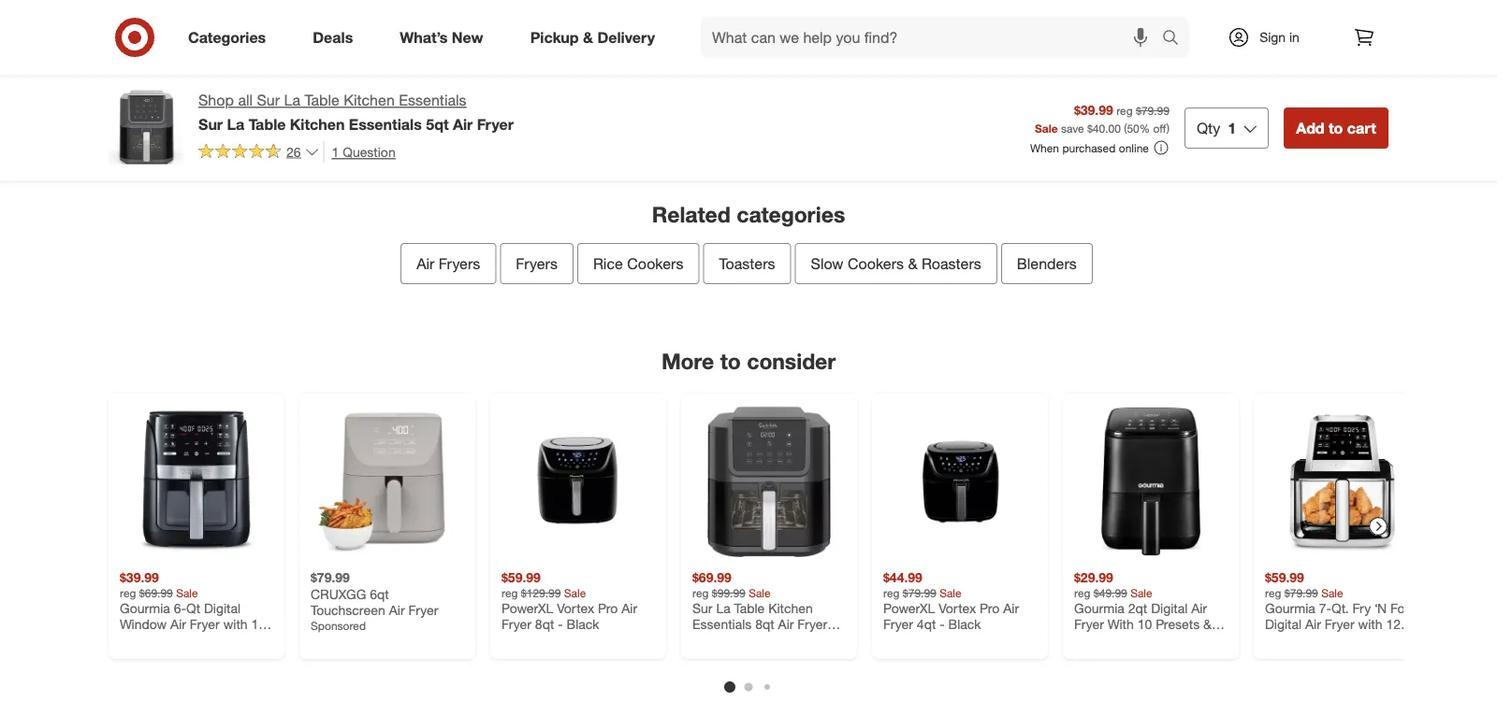 Task type: locate. For each thing, give the bounding box(es) containing it.
$39.99 reg $79.99 sale save $ 40.00 ( 50 % off )
[[1035, 101, 1170, 135]]

2 vertical spatial kitchen
[[768, 600, 813, 616]]

0 horizontal spatial 1
[[332, 143, 339, 160]]

$44.99
[[883, 570, 922, 586]]

vortex for 8qt
[[557, 600, 594, 616]]

$39.99 inside "$39.99 reg $69.99 sale"
[[120, 570, 159, 586]]

1 horizontal spatial sur
[[257, 91, 280, 109]]

1 vertical spatial sur
[[198, 115, 223, 133]]

$79.99 for $39.99
[[1136, 103, 1170, 117]]

reg inside the $39.99 reg $79.99 sale save $ 40.00 ( 50 % off )
[[1116, 103, 1133, 117]]

0 vertical spatial sur
[[257, 91, 280, 109]]

1 pro from the left
[[598, 600, 618, 616]]

- right 4qt
[[940, 616, 945, 633]]

air
[[453, 115, 473, 133], [417, 255, 435, 273], [622, 600, 637, 616], [1003, 600, 1019, 616], [1191, 600, 1207, 616], [389, 602, 405, 619], [778, 616, 794, 633]]

0 horizontal spatial powerxl
[[502, 600, 553, 616]]

- down $129.99
[[558, 616, 563, 633]]

0 vertical spatial table
[[305, 91, 339, 109]]

sale inside $29.99 reg $49.99 sale gourmia 2qt digital air fryer with 10 presets & guided cooking
[[1130, 586, 1152, 600]]

1 horizontal spatial pro
[[980, 600, 1000, 616]]

1 powerxl from the left
[[502, 600, 553, 616]]

pro right 4qt
[[980, 600, 1000, 616]]

reg for $69.99 reg $99.99 sale sur la table kitchen essentials 8qt air fryer black
[[692, 586, 709, 600]]

sale for $44.99 reg $79.99 sale powerxl vortex pro air fryer 4qt - black
[[940, 586, 962, 600]]

0 horizontal spatial -
[[558, 616, 563, 633]]

- inside $44.99 reg $79.99 sale powerxl vortex pro air fryer 4qt - black
[[940, 616, 945, 633]]

sur inside $69.99 reg $99.99 sale sur la table kitchen essentials 8qt air fryer black
[[692, 600, 713, 616]]

0 vertical spatial 1
[[1228, 119, 1236, 137]]

$79.99 inside the $39.99 reg $79.99 sale save $ 40.00 ( 50 % off )
[[1136, 103, 1170, 117]]

1 vertical spatial $39.99
[[120, 570, 159, 586]]

- inside $59.99 reg $129.99 sale powerxl vortex pro air fryer 8qt - black
[[558, 616, 563, 633]]

vortex inside $44.99 reg $79.99 sale powerxl vortex pro air fryer 4qt - black
[[939, 600, 976, 616]]

2 8qt from the left
[[755, 616, 774, 633]]

reg inside $44.99 reg $79.99 sale powerxl vortex pro air fryer 4qt - black
[[883, 586, 900, 600]]

$59.99 inside $59.99 reg $79.99 sale
[[1265, 570, 1304, 586]]

to
[[875, 74, 889, 92], [1329, 119, 1343, 137], [720, 348, 741, 374]]

essentials
[[399, 91, 467, 109], [349, 115, 422, 133], [692, 616, 752, 633]]

sale for $29.99 reg $49.99 sale gourmia 2qt digital air fryer with 10 presets & guided cooking
[[1130, 586, 1152, 600]]

fryers left the fryers link
[[439, 255, 480, 273]]

0 horizontal spatial to
[[720, 348, 741, 374]]

reg
[[1116, 103, 1133, 117], [120, 586, 136, 600], [502, 586, 518, 600], [692, 586, 709, 600], [883, 586, 900, 600], [1074, 586, 1091, 600], [1265, 586, 1281, 600]]

shop
[[198, 91, 234, 109]]

2 vertical spatial la
[[716, 600, 731, 616]]

fryer inside $59.99 reg $129.99 sale powerxl vortex pro air fryer 8qt - black
[[502, 616, 531, 633]]

$39.99 reg $69.99 sale
[[120, 570, 198, 600]]

& right pickup in the top of the page
[[583, 28, 593, 46]]

pro inside $44.99 reg $79.99 sale powerxl vortex pro air fryer 4qt - black
[[980, 600, 1000, 616]]

sale inside $69.99 reg $99.99 sale sur la table kitchen essentials 8qt air fryer black
[[749, 586, 771, 600]]

reg for $29.99 reg $49.99 sale gourmia 2qt digital air fryer with 10 presets & guided cooking
[[1074, 586, 1091, 600]]

0 vertical spatial cart
[[894, 74, 923, 92]]

)
[[1167, 121, 1170, 135]]

cookers
[[627, 255, 683, 273], [848, 255, 904, 273]]

1
[[1228, 119, 1236, 137], [332, 143, 339, 160]]

1 question
[[332, 143, 396, 160]]

air fryers
[[417, 255, 480, 273]]

fryers link
[[500, 243, 574, 285]]

1 horizontal spatial add
[[1296, 119, 1325, 137]]

2 - from the left
[[940, 616, 945, 633]]

2 pro from the left
[[980, 600, 1000, 616]]

sur
[[257, 91, 280, 109], [198, 115, 223, 133], [692, 600, 713, 616]]

powerxl for 4qt
[[883, 600, 935, 616]]

1 horizontal spatial la
[[284, 91, 300, 109]]

1 horizontal spatial vortex
[[939, 600, 976, 616]]

8qt inside $59.99 reg $129.99 sale powerxl vortex pro air fryer 8qt - black
[[535, 616, 554, 633]]

fryer
[[477, 115, 514, 133], [408, 602, 438, 619], [502, 616, 531, 633], [798, 616, 827, 633], [883, 616, 913, 633], [1074, 616, 1104, 633]]

$69.99 inside $69.99 reg $99.99 sale sur la table kitchen essentials 8qt air fryer black
[[692, 570, 732, 586]]

reg for $59.99 reg $79.99 sale
[[1265, 586, 1281, 600]]

all for shop
[[238, 91, 253, 109]]

1 question link
[[323, 141, 396, 163]]

$69.99
[[692, 570, 732, 586], [139, 586, 173, 600]]

pickup & delivery
[[530, 28, 655, 46]]

0 horizontal spatial pro
[[598, 600, 618, 616]]

1 horizontal spatial cookers
[[848, 255, 904, 273]]

1 horizontal spatial black
[[692, 633, 725, 649]]

what's new link
[[384, 17, 507, 58]]

powerxl vortex pro air fryer 4qt - black image
[[883, 405, 1037, 558]]

black inside $44.99 reg $79.99 sale powerxl vortex pro air fryer 4qt - black
[[948, 616, 981, 633]]

pro right $129.99
[[598, 600, 618, 616]]

sale inside the $39.99 reg $79.99 sale save $ 40.00 ( 50 % off )
[[1035, 121, 1058, 135]]

powerxl inside $44.99 reg $79.99 sale powerxl vortex pro air fryer 4qt - black
[[883, 600, 935, 616]]

0 horizontal spatial $39.99
[[120, 570, 159, 586]]

1 horizontal spatial 8qt
[[755, 616, 774, 633]]

essentials inside $69.99 reg $99.99 sale sur la table kitchen essentials 8qt air fryer black
[[692, 616, 752, 633]]

all
[[842, 74, 858, 92], [238, 91, 253, 109]]

$79.99 inside "$79.99 cruxgg 6qt touchscreen air fryer sponsored"
[[311, 570, 350, 586]]

2 horizontal spatial &
[[1203, 616, 1212, 633]]

1 horizontal spatial $39.99
[[1074, 101, 1113, 118]]

cookers right slow at right top
[[848, 255, 904, 273]]

pro inside $59.99 reg $129.99 sale powerxl vortex pro air fryer 8qt - black
[[598, 600, 618, 616]]

0 horizontal spatial $59.99
[[502, 570, 541, 586]]

$59.99 for $59.99 reg $129.99 sale powerxl vortex pro air fryer 8qt - black
[[502, 570, 541, 586]]

essentials up the 5qt
[[399, 91, 467, 109]]

black for 4qt
[[948, 616, 981, 633]]

0 vertical spatial &
[[583, 28, 593, 46]]

cruxgg 6qt touchscreen air fryer image
[[311, 405, 464, 558]]

cookers for slow
[[848, 255, 904, 273]]

1 horizontal spatial fryers
[[516, 255, 558, 273]]

reg for $59.99 reg $129.99 sale powerxl vortex pro air fryer 8qt - black
[[502, 586, 518, 600]]

kitchen up question
[[344, 91, 395, 109]]

to inside add all 4 to cart button
[[875, 74, 889, 92]]

gourmia 6-qt digital window air fryer with 12 presets & guided cooking black image
[[120, 405, 273, 558]]

$79.99 inside $44.99 reg $79.99 sale powerxl vortex pro air fryer 4qt - black
[[903, 586, 936, 600]]

0 vertical spatial $39.99
[[1074, 101, 1113, 118]]

deals
[[313, 28, 353, 46]]

to for more to consider
[[720, 348, 741, 374]]

1 horizontal spatial $59.99
[[1265, 570, 1304, 586]]

powerxl
[[502, 600, 553, 616], [883, 600, 935, 616]]

1 horizontal spatial $69.99
[[692, 570, 732, 586]]

0 vertical spatial to
[[875, 74, 889, 92]]

add
[[809, 74, 838, 92], [1296, 119, 1325, 137]]

off
[[1153, 121, 1167, 135]]

1 horizontal spatial powerxl
[[883, 600, 935, 616]]

slow cookers & roasters
[[811, 255, 981, 273]]

add left 4
[[809, 74, 838, 92]]

0 horizontal spatial add
[[809, 74, 838, 92]]

1 vertical spatial cart
[[1347, 119, 1376, 137]]

cart
[[894, 74, 923, 92], [1347, 119, 1376, 137]]

1 vortex from the left
[[557, 600, 594, 616]]

0 horizontal spatial la
[[227, 115, 244, 133]]

2 cookers from the left
[[848, 255, 904, 273]]

0 horizontal spatial sur
[[198, 115, 223, 133]]

$59.99 reg $129.99 sale powerxl vortex pro air fryer 8qt - black
[[502, 570, 637, 633]]

add down in
[[1296, 119, 1325, 137]]

& inside $29.99 reg $49.99 sale gourmia 2qt digital air fryer with 10 presets & guided cooking
[[1203, 616, 1212, 633]]

0 horizontal spatial black
[[567, 616, 599, 633]]

2 $59.99 from the left
[[1265, 570, 1304, 586]]

10
[[1138, 616, 1152, 633]]

all inside shop all sur la table kitchen essentials sur la table kitchen essentials 5qt air fryer
[[238, 91, 253, 109]]

2 vortex from the left
[[939, 600, 976, 616]]

1 vertical spatial table
[[249, 115, 286, 133]]

deals link
[[297, 17, 376, 58]]

1 horizontal spatial all
[[842, 74, 858, 92]]

sur la table kitchen essentials 8qt air fryer black image
[[692, 405, 846, 558]]

1 right qty
[[1228, 119, 1236, 137]]

$39.99 inside the $39.99 reg $79.99 sale save $ 40.00 ( 50 % off )
[[1074, 101, 1113, 118]]

0 horizontal spatial fryers
[[439, 255, 480, 273]]

What can we help you find? suggestions appear below search field
[[701, 17, 1167, 58]]

sale for $69.99 reg $99.99 sale sur la table kitchen essentials 8qt air fryer black
[[749, 586, 771, 600]]

2 horizontal spatial table
[[734, 600, 765, 616]]

sale inside $59.99 reg $79.99 sale
[[1321, 586, 1343, 600]]

shop all sur la table kitchen essentials sur la table kitchen essentials 5qt air fryer
[[198, 91, 514, 133]]

sale
[[1035, 121, 1058, 135], [176, 586, 198, 600], [564, 586, 586, 600], [749, 586, 771, 600], [940, 586, 962, 600], [1130, 586, 1152, 600], [1321, 586, 1343, 600]]

$29.99 reg $49.99 sale gourmia 2qt digital air fryer with 10 presets & guided cooking
[[1074, 570, 1212, 649]]

2 powerxl from the left
[[883, 600, 935, 616]]

2 vertical spatial to
[[720, 348, 741, 374]]

essentials up question
[[349, 115, 422, 133]]

fryers inside "link"
[[439, 255, 480, 273]]

2 horizontal spatial la
[[716, 600, 731, 616]]

reg inside $29.99 reg $49.99 sale gourmia 2qt digital air fryer with 10 presets & guided cooking
[[1074, 586, 1091, 600]]

all right shop
[[238, 91, 253, 109]]

1 vertical spatial add
[[1296, 119, 1325, 137]]

1 inside "link"
[[332, 143, 339, 160]]

0 horizontal spatial cart
[[894, 74, 923, 92]]

$39.99 for $39.99 reg $79.99 sale save $ 40.00 ( 50 % off )
[[1074, 101, 1113, 118]]

sign in
[[1260, 29, 1300, 45]]

categories
[[737, 201, 845, 228]]

all for add
[[842, 74, 858, 92]]

air inside shop all sur la table kitchen essentials sur la table kitchen essentials 5qt air fryer
[[453, 115, 473, 133]]

& left 'roasters'
[[908, 255, 918, 273]]

8qt for -
[[535, 616, 554, 633]]

fryer inside $44.99 reg $79.99 sale powerxl vortex pro air fryer 4qt - black
[[883, 616, 913, 633]]

sale inside $44.99 reg $79.99 sale powerxl vortex pro air fryer 4qt - black
[[940, 586, 962, 600]]

add all 4 to cart button
[[797, 63, 935, 104]]

0 horizontal spatial all
[[238, 91, 253, 109]]

2 vertical spatial sur
[[692, 600, 713, 616]]

0 horizontal spatial &
[[583, 28, 593, 46]]

air inside $59.99 reg $129.99 sale powerxl vortex pro air fryer 8qt - black
[[622, 600, 637, 616]]

-
[[558, 616, 563, 633], [940, 616, 945, 633]]

1 horizontal spatial -
[[940, 616, 945, 633]]

kitchen
[[344, 91, 395, 109], [290, 115, 345, 133], [768, 600, 813, 616]]

sale for $59.99 reg $129.99 sale powerxl vortex pro air fryer 8qt - black
[[564, 586, 586, 600]]

2 vertical spatial &
[[1203, 616, 1212, 633]]

black
[[567, 616, 599, 633], [948, 616, 981, 633], [692, 633, 725, 649]]

fryers
[[439, 255, 480, 273], [516, 255, 558, 273]]

1 - from the left
[[558, 616, 563, 633]]

$39.99 for $39.99 reg $69.99 sale
[[120, 570, 159, 586]]

reg inside "$39.99 reg $69.99 sale"
[[120, 586, 136, 600]]

kitchen right $99.99
[[768, 600, 813, 616]]

reg inside $69.99 reg $99.99 sale sur la table kitchen essentials 8qt air fryer black
[[692, 586, 709, 600]]

1 horizontal spatial cart
[[1347, 119, 1376, 137]]

1 cookers from the left
[[627, 255, 683, 273]]

rice cookers
[[593, 255, 683, 273]]

$39.99
[[1074, 101, 1113, 118], [120, 570, 159, 586]]

& right presets
[[1203, 616, 1212, 633]]

2 horizontal spatial black
[[948, 616, 981, 633]]

$59.99
[[502, 570, 541, 586], [1265, 570, 1304, 586]]

when
[[1030, 141, 1059, 155]]

8qt inside $69.99 reg $99.99 sale sur la table kitchen essentials 8qt air fryer black
[[755, 616, 774, 633]]

0 horizontal spatial vortex
[[557, 600, 594, 616]]

1 vertical spatial la
[[227, 115, 244, 133]]

4
[[862, 74, 871, 92]]

add inside button
[[809, 74, 838, 92]]

$59.99 inside $59.99 reg $129.99 sale powerxl vortex pro air fryer 8qt - black
[[502, 570, 541, 586]]

2 vertical spatial table
[[734, 600, 765, 616]]

4qt
[[917, 616, 936, 633]]

1 vertical spatial 1
[[332, 143, 339, 160]]

all left 4
[[842, 74, 858, 92]]

essentials down $99.99
[[692, 616, 752, 633]]

to inside add to cart button
[[1329, 119, 1343, 137]]

1 vertical spatial to
[[1329, 119, 1343, 137]]

$79.99
[[1136, 103, 1170, 117], [311, 570, 350, 586], [903, 586, 936, 600], [1285, 586, 1318, 600]]

sale inside $59.99 reg $129.99 sale powerxl vortex pro air fryer 8qt - black
[[564, 586, 586, 600]]

cart inside button
[[894, 74, 923, 92]]

vortex inside $59.99 reg $129.99 sale powerxl vortex pro air fryer 8qt - black
[[557, 600, 594, 616]]

pro
[[598, 600, 618, 616], [980, 600, 1000, 616]]

kitchen up 26
[[290, 115, 345, 133]]

1 fryers from the left
[[439, 255, 480, 273]]

pickup & delivery link
[[514, 17, 678, 58]]

1 vertical spatial kitchen
[[290, 115, 345, 133]]

vortex
[[557, 600, 594, 616], [939, 600, 976, 616]]

sale inside "$39.99 reg $69.99 sale"
[[176, 586, 198, 600]]

1 left question
[[332, 143, 339, 160]]

$79.99 for $59.99
[[1285, 586, 1318, 600]]

0 vertical spatial add
[[809, 74, 838, 92]]

1 horizontal spatial &
[[908, 255, 918, 273]]

1 $59.99 from the left
[[502, 570, 541, 586]]

black inside $59.99 reg $129.99 sale powerxl vortex pro air fryer 8qt - black
[[567, 616, 599, 633]]

blenders link
[[1001, 243, 1093, 285]]

air inside $69.99 reg $99.99 sale sur la table kitchen essentials 8qt air fryer black
[[778, 616, 794, 633]]

gourmia
[[1074, 600, 1125, 616]]

reg inside $59.99 reg $129.99 sale powerxl vortex pro air fryer 8qt - black
[[502, 586, 518, 600]]

0 horizontal spatial 8qt
[[535, 616, 554, 633]]

reg for $44.99 reg $79.99 sale powerxl vortex pro air fryer 4qt - black
[[883, 586, 900, 600]]

0 horizontal spatial cookers
[[627, 255, 683, 273]]

all inside button
[[842, 74, 858, 92]]

powerxl inside $59.99 reg $129.99 sale powerxl vortex pro air fryer 8qt - black
[[502, 600, 553, 616]]

fryers left rice
[[516, 255, 558, 273]]

air inside $44.99 reg $79.99 sale powerxl vortex pro air fryer 4qt - black
[[1003, 600, 1019, 616]]

reg inside $59.99 reg $79.99 sale
[[1265, 586, 1281, 600]]

0 horizontal spatial $69.99
[[139, 586, 173, 600]]

categories link
[[172, 17, 289, 58]]

1 8qt from the left
[[535, 616, 554, 633]]

2 vertical spatial essentials
[[692, 616, 752, 633]]

2 horizontal spatial to
[[1329, 119, 1343, 137]]

add inside button
[[1296, 119, 1325, 137]]

cookers right rice
[[627, 255, 683, 273]]

1 horizontal spatial to
[[875, 74, 889, 92]]

$79.99 inside $59.99 reg $79.99 sale
[[1285, 586, 1318, 600]]

2qt
[[1128, 600, 1147, 616]]

2 horizontal spatial sur
[[692, 600, 713, 616]]



Task type: describe. For each thing, give the bounding box(es) containing it.
air inside "$79.99 cruxgg 6qt touchscreen air fryer sponsored"
[[389, 602, 405, 619]]

$29.99
[[1074, 570, 1113, 586]]

air inside $29.99 reg $49.99 sale gourmia 2qt digital air fryer with 10 presets & guided cooking
[[1191, 600, 1207, 616]]

reg for $39.99 reg $69.99 sale
[[120, 586, 136, 600]]

pro for powerxl vortex pro air fryer 8qt - black
[[598, 600, 618, 616]]

$49.99
[[1094, 586, 1127, 600]]

guided
[[1074, 633, 1117, 649]]

$44.99 reg $79.99 sale powerxl vortex pro air fryer 4qt - black
[[883, 570, 1019, 633]]

subtotal: $104.96 (4 items)
[[562, 73, 775, 94]]

(4
[[707, 73, 722, 94]]

qty 1
[[1197, 119, 1236, 137]]

add all 4 to cart
[[809, 74, 923, 92]]

sign in link
[[1212, 17, 1329, 58]]

8qt for air
[[755, 616, 774, 633]]

what's
[[400, 28, 448, 46]]

image of sur la table kitchen essentials 5qt air fryer image
[[109, 90, 183, 165]]

6qt
[[370, 586, 389, 602]]

black inside $69.99 reg $99.99 sale sur la table kitchen essentials 8qt air fryer black
[[692, 633, 725, 649]]

0 vertical spatial kitchen
[[344, 91, 395, 109]]

reg for $39.99 reg $79.99 sale save $ 40.00 ( 50 % off )
[[1116, 103, 1133, 117]]

50
[[1127, 121, 1139, 135]]

$99.99
[[712, 586, 746, 600]]

toasters
[[719, 255, 775, 273]]

items)
[[727, 73, 775, 94]]

related
[[652, 201, 731, 228]]

add for add to cart
[[1296, 119, 1325, 137]]

pro for powerxl vortex pro air fryer 4qt - black
[[980, 600, 1000, 616]]

fryer inside $69.99 reg $99.99 sale sur la table kitchen essentials 8qt air fryer black
[[798, 616, 827, 633]]

black for 8qt
[[567, 616, 599, 633]]

rice cookers link
[[577, 243, 699, 285]]

(
[[1124, 121, 1127, 135]]

$79.99 cruxgg 6qt touchscreen air fryer sponsored
[[311, 570, 438, 633]]

categories
[[188, 28, 266, 46]]

fryer inside $29.99 reg $49.99 sale gourmia 2qt digital air fryer with 10 presets & guided cooking
[[1074, 616, 1104, 633]]

$69.99 inside "$39.99 reg $69.99 sale"
[[139, 586, 173, 600]]

when purchased online
[[1030, 141, 1149, 155]]

gourmia 7-qt. fry 'n fold digital air fryer with 12 presets & guided cooking black image
[[1265, 405, 1419, 558]]

pickup
[[530, 28, 579, 46]]

5qt
[[426, 115, 449, 133]]

cookers for rice
[[627, 255, 683, 273]]

sign
[[1260, 29, 1286, 45]]

air inside air fryers "link"
[[417, 255, 435, 273]]

$129.99
[[521, 586, 561, 600]]

blenders
[[1017, 255, 1077, 273]]

slow cookers & roasters link
[[795, 243, 997, 285]]

cruxgg
[[311, 586, 366, 602]]

toasters link
[[703, 243, 791, 285]]

$59.99 reg $79.99 sale
[[1265, 570, 1343, 600]]

1 vertical spatial essentials
[[349, 115, 422, 133]]

0 vertical spatial la
[[284, 91, 300, 109]]

add for add all 4 to cart
[[809, 74, 838, 92]]

purchased
[[1062, 141, 1116, 155]]

in
[[1289, 29, 1300, 45]]

search button
[[1154, 17, 1199, 62]]

gourmia 2qt digital air fryer with 10 presets & guided cooking image
[[1074, 405, 1228, 558]]

vortex for 4qt
[[939, 600, 976, 616]]

1 horizontal spatial 1
[[1228, 119, 1236, 137]]

add to cart
[[1296, 119, 1376, 137]]

sale for $59.99 reg $79.99 sale
[[1321, 586, 1343, 600]]

40.00
[[1093, 121, 1121, 135]]

2 fryers from the left
[[516, 255, 558, 273]]

air fryers link
[[401, 243, 496, 285]]

subtotal:
[[562, 73, 634, 94]]

more
[[661, 348, 714, 374]]

26
[[286, 143, 301, 160]]

sponsored
[[311, 619, 366, 633]]

powerxl vortex pro air fryer 8qt - black image
[[502, 405, 655, 558]]

rice
[[593, 255, 623, 273]]

1 horizontal spatial table
[[305, 91, 339, 109]]

- for 4qt
[[940, 616, 945, 633]]

$69.99 reg $99.99 sale sur la table kitchen essentials 8qt air fryer black
[[692, 570, 827, 649]]

1 vertical spatial &
[[908, 255, 918, 273]]

$79.99 for $44.99
[[903, 586, 936, 600]]

new
[[452, 28, 483, 46]]

cart inside button
[[1347, 119, 1376, 137]]

more to consider
[[661, 348, 836, 374]]

roasters
[[922, 255, 981, 273]]

online
[[1119, 141, 1149, 155]]

kitchen inside $69.99 reg $99.99 sale sur la table kitchen essentials 8qt air fryer black
[[768, 600, 813, 616]]

delivery
[[597, 28, 655, 46]]

consider
[[747, 348, 836, 374]]

0 vertical spatial essentials
[[399, 91, 467, 109]]

$59.99 for $59.99 reg $79.99 sale
[[1265, 570, 1304, 586]]

slow
[[811, 255, 843, 273]]

$104.96
[[639, 73, 702, 94]]

save
[[1061, 121, 1084, 135]]

with
[[1108, 616, 1134, 633]]

digital
[[1151, 600, 1188, 616]]

$
[[1087, 121, 1093, 135]]

add to cart button
[[1284, 107, 1389, 149]]

26 link
[[198, 141, 320, 164]]

touchscreen
[[311, 602, 385, 619]]

0 horizontal spatial table
[[249, 115, 286, 133]]

question
[[343, 143, 396, 160]]

presets
[[1156, 616, 1200, 633]]

powerxl for 8qt
[[502, 600, 553, 616]]

fryer inside "$79.99 cruxgg 6qt touchscreen air fryer sponsored"
[[408, 602, 438, 619]]

search
[[1154, 30, 1199, 48]]

- for 8qt
[[558, 616, 563, 633]]

sale for $39.99 reg $69.99 sale
[[176, 586, 198, 600]]

fryer inside shop all sur la table kitchen essentials sur la table kitchen essentials 5qt air fryer
[[477, 115, 514, 133]]

table inside $69.99 reg $99.99 sale sur la table kitchen essentials 8qt air fryer black
[[734, 600, 765, 616]]

to for add to cart
[[1329, 119, 1343, 137]]

cooking
[[1121, 633, 1170, 649]]

sale for $39.99 reg $79.99 sale save $ 40.00 ( 50 % off )
[[1035, 121, 1058, 135]]

la inside $69.99 reg $99.99 sale sur la table kitchen essentials 8qt air fryer black
[[716, 600, 731, 616]]

qty
[[1197, 119, 1220, 137]]

related categories
[[652, 201, 845, 228]]

%
[[1139, 121, 1150, 135]]

what's new
[[400, 28, 483, 46]]



Task type: vqa. For each thing, say whether or not it's contained in the screenshot.
the bottommost Switch
no



